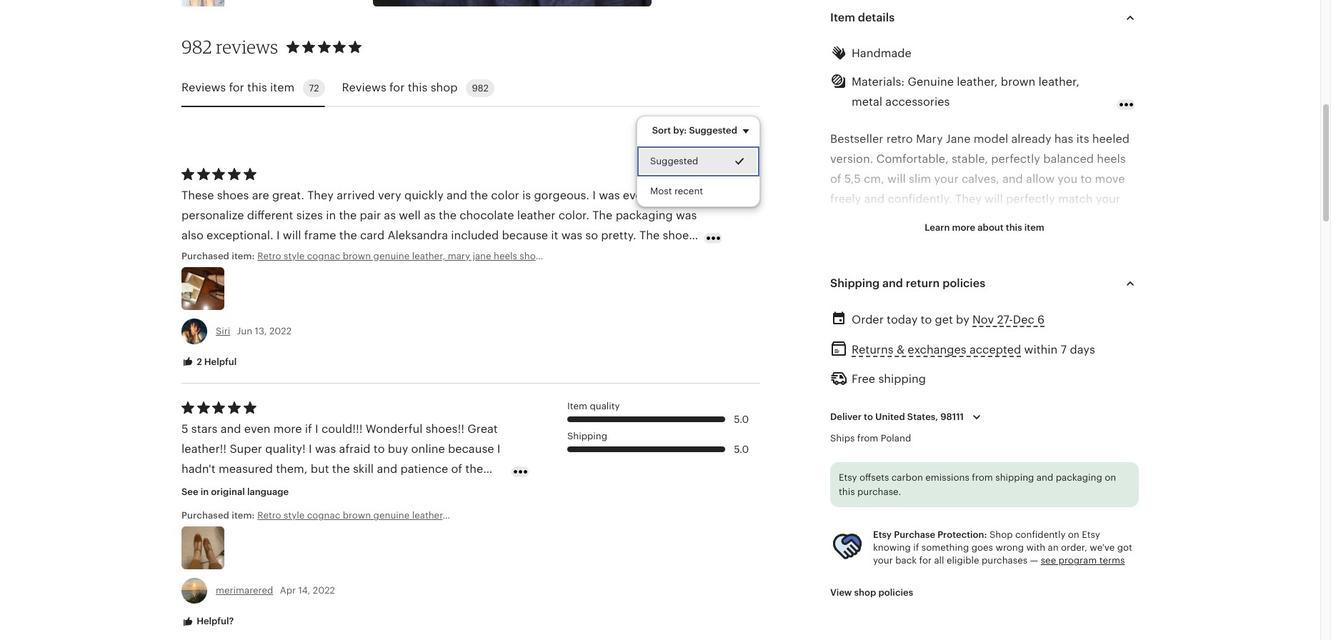 Task type: describe. For each thing, give the bounding box(es) containing it.
patience
[[400, 463, 448, 475]]

0 vertical spatial buy
[[388, 443, 408, 455]]

heels inside bestseller retro mary jane model already has its heeled version. comfortable, stable, perfectly balanced heels of 5,5 cm, will slim your calves, and allow you to move freely and confidently. they will perfectly match your dresses and knee-length skirts.  they will also go well with cigarette pants.
[[1097, 153, 1126, 165]]

reviews for this shop
[[342, 82, 458, 94]]

great
[[467, 423, 498, 435]]

poland
[[881, 433, 911, 444]]

learn more about this item
[[925, 222, 1044, 233]]

we've
[[1090, 543, 1115, 553]]

sort
[[652, 125, 671, 136]]

knee-
[[899, 213, 929, 225]]

full
[[872, 313, 889, 325]]

again!
[[450, 503, 484, 515]]

returns & exchanges accepted button
[[852, 339, 1021, 361]]

0 vertical spatial perfectly
[[991, 153, 1040, 165]]

language
[[247, 487, 289, 497]]

0 vertical spatial shop
[[431, 82, 458, 94]]

brown inside "materials: genuine leather, brown leather, metal accessories"
[[1001, 76, 1036, 88]]

already
[[1011, 133, 1051, 145]]

5,5 inside bestseller retro mary jane model already has its heeled version. comfortable, stable, perfectly balanced heels of 5,5 cm, will slim your calves, and allow you to move freely and confidently. they will perfectly match your dresses and knee-length skirts.  they will also go well with cigarette pants.
[[844, 173, 861, 185]]

length
[[929, 213, 964, 225]]

days
[[1070, 344, 1095, 356]]

7
[[1061, 344, 1067, 356]]

shipping for shipping and return policies
[[830, 277, 880, 289]]

order
[[852, 314, 884, 326]]

more inside '5 stars and even more if i could!!! wonderful shoes!! great leather!! super quality! i was afraid to buy online because i hadn't measured them, but the skill and patience of the seller were great guides! i'm thrilled! there are no words! thank you for your impeccable service! i will buy again! highly recommended! very very comfortable!'
[[273, 423, 302, 435]]

for inside shop confidently on etsy knowing if something goes wrong with an order, we've got your back for all eligible purchases —
[[919, 555, 932, 566]]

your up well at right top
[[1096, 193, 1120, 205]]

confidently
[[1015, 530, 1066, 540]]

in inside upper: full grain natural leather in cognac shade of brown
[[1006, 313, 1016, 325]]

year
[[997, 533, 1021, 545]]

great
[[244, 483, 272, 495]]

982 for 982
[[472, 83, 489, 94]]

with inside our handmade shoes hold a 2-year guarantee, however, they last longer with proper care.
[[918, 553, 941, 565]]

order,
[[1061, 543, 1087, 553]]

on inside shop confidently on etsy knowing if something goes wrong with an order, we've got your back for all eligible purchases —
[[1068, 530, 1079, 540]]

5 stars and even more if i could!!! wonderful shoes!! great leather!! super quality! i was afraid to buy online because i hadn't measured them, but the skill and patience of the seller were great guides! i'm thrilled! there are no words! thank you for your impeccable service! i will buy again! highly recommended! very very comfortable!
[[181, 423, 500, 535]]

were
[[214, 483, 241, 495]]

inside:
[[830, 373, 871, 385]]

natural inside upper: full grain natural leather in cognac shade of brown
[[923, 313, 962, 325]]

order today to get by nov 27-dec 6
[[852, 314, 1045, 326]]

model
[[974, 133, 1008, 145]]

menu containing suggested
[[636, 116, 760, 208]]

for inside '5 stars and even more if i could!!! wonderful shoes!! great leather!! super quality! i was afraid to buy online because i hadn't measured them, but the skill and patience of the seller were great guides! i'm thrilled! there are no words! thank you for your impeccable service! i will buy again! highly recommended! very very comfortable!'
[[240, 503, 256, 515]]

family
[[830, 273, 863, 285]]

&
[[897, 344, 905, 356]]

if for i
[[305, 423, 312, 435]]

dresses
[[830, 213, 872, 225]]

etsy for etsy offsets carbon emissions from shipping and packaging on this purchase.
[[839, 472, 857, 483]]

shop confidently on etsy knowing if something goes wrong with an order, we've got your back for all eligible purchases —
[[873, 530, 1132, 566]]

72
[[309, 83, 319, 94]]

this inside etsy offsets carbon emissions from shipping and packaging on this purchase.
[[839, 486, 855, 497]]

by:
[[673, 125, 687, 136]]

reviews for reviews for this item
[[181, 82, 226, 94]]

27-
[[997, 314, 1013, 326]]

free
[[852, 373, 875, 385]]

in inside every shoe is handmade of all-natural leather, in a small family manufacture, with decades-long experience.
[[1081, 253, 1091, 265]]

ships
[[830, 433, 855, 444]]

leather!!
[[181, 443, 227, 455]]

14,
[[298, 585, 310, 596]]

small
[[1104, 253, 1132, 265]]

measured
[[219, 463, 273, 475]]

clasp: golden (metal with no nickel)
[[830, 453, 1032, 465]]

grain
[[892, 313, 920, 325]]

and up there
[[377, 463, 397, 475]]

see
[[1041, 555, 1056, 566]]

inside: natural goat leather, beige
[[830, 373, 1018, 385]]

and up super
[[221, 423, 241, 435]]

and inside dropdown button
[[882, 277, 903, 289]]

and left allow
[[1002, 173, 1023, 185]]

offsets
[[860, 472, 889, 483]]

program
[[1059, 555, 1097, 566]]

shade
[[1063, 313, 1096, 325]]

freely
[[830, 193, 861, 205]]

states,
[[907, 412, 938, 422]]

every
[[830, 253, 860, 265]]

cognac inside upper: full grain natural leather in cognac shade of brown
[[1019, 313, 1060, 325]]

2022 for merimarered apr 14, 2022
[[313, 585, 335, 596]]

i down there
[[399, 503, 402, 515]]

i down great
[[497, 443, 500, 455]]

982 reviews
[[181, 36, 278, 58]]

calves,
[[962, 173, 999, 185]]

most
[[650, 186, 672, 197]]

siri
[[216, 326, 230, 336]]

to inside bestseller retro mary jane model already has its heeled version. comfortable, stable, perfectly balanced heels of 5,5 cm, will slim your calves, and allow you to move freely and confidently. they will perfectly match your dresses and knee-length skirts.  they will also go well with cigarette pants.
[[1081, 173, 1092, 185]]

sort by: suggested
[[652, 125, 737, 136]]

today
[[887, 314, 918, 326]]

purchase.
[[857, 486, 901, 497]]

2 shoes, from the left
[[652, 251, 680, 261]]

2022 for siri jun 13, 2022
[[269, 326, 292, 336]]

2 helpful
[[194, 356, 237, 367]]

2
[[197, 356, 202, 367]]

dec
[[1013, 314, 1034, 326]]

98111
[[941, 412, 964, 422]]

very
[[307, 523, 331, 535]]

0 vertical spatial cognac
[[307, 251, 340, 261]]

policies inside "button"
[[878, 588, 913, 598]]

you inside '5 stars and even more if i could!!! wonderful shoes!! great leather!! super quality! i was afraid to buy online because i hadn't measured them, but the skill and patience of the seller were great guides! i'm thrilled! there are no words! thank you for your impeccable service! i will buy again! highly recommended! very very comfortable!'
[[217, 503, 237, 515]]

6
[[1037, 314, 1045, 326]]

confidently.
[[888, 193, 952, 205]]

heeled
[[1092, 133, 1130, 145]]

skirts.
[[967, 213, 1000, 225]]

of inside '5 stars and even more if i could!!! wonderful shoes!! great leather!! super quality! i was afraid to buy online because i hadn't measured them, but the skill and patience of the seller were great guides! i'm thrilled! there are no words! thank you for your impeccable service! i will buy again! highly recommended! very very comfortable!'
[[451, 463, 462, 475]]

retro
[[886, 133, 913, 145]]

purchased for purchased item: retro style cognac brown genuine leather, mary jane heels shoes, gift for her, boho style shoes, nature lover
[[181, 251, 229, 261]]

item: for purchased item: retro style cognac brown genuine leather, mary jane heels shoes, gift for her, boho style shoes, nature lover
[[232, 251, 255, 261]]

go
[[1078, 213, 1093, 225]]

1 shoes, from the left
[[520, 251, 548, 261]]

comfortable!
[[360, 523, 431, 535]]

0 horizontal spatial they
[[955, 193, 982, 205]]

view shop policies button
[[820, 580, 924, 606]]

sole:
[[830, 413, 863, 425]]

1 horizontal spatial buy
[[427, 503, 447, 515]]

to inside '5 stars and even more if i could!!! wonderful shoes!! great leather!! super quality! i was afraid to buy online because i hadn't measured them, but the skill and patience of the seller were great guides! i'm thrilled! there are no words! thank you for your impeccable service! i will buy again! highly recommended! very very comfortable!'
[[374, 443, 385, 455]]

0 vertical spatial from
[[857, 433, 878, 444]]

leather, down returns & exchanges accepted within 7 days
[[943, 373, 984, 385]]

0 vertical spatial shipping
[[878, 373, 926, 385]]

details
[[858, 11, 895, 24]]

learn more about this item button
[[914, 215, 1055, 241]]

longer
[[879, 553, 915, 565]]

item inside dropdown button
[[1024, 222, 1044, 233]]

and up cigarette at right top
[[875, 213, 896, 225]]

with inside bestseller retro mary jane model already has its heeled version. comfortable, stable, perfectly balanced heels of 5,5 cm, will slim your calves, and allow you to move freely and confidently. they will perfectly match your dresses and knee-length skirts.  they will also go well with cigarette pants.
[[830, 233, 854, 245]]

2 style from the left
[[628, 251, 649, 261]]

this inside dropdown button
[[1006, 222, 1022, 233]]

heel: coated 5,5 cm
[[830, 493, 943, 505]]

seller
[[181, 483, 211, 495]]

purchased item: retro style cognac brown genuine leather, mary jane heels shoes, gift for her, boho style shoes, nature lover
[[181, 251, 736, 261]]

nickel)
[[996, 453, 1032, 465]]

a inside our handmade shoes hold a 2-year guarantee, however, they last longer with proper care.
[[978, 533, 984, 545]]

every shoe is handmade of all-natural leather, in a small family manufacture, with decades-long experience.
[[830, 253, 1132, 285]]

very
[[334, 523, 357, 535]]

item details button
[[817, 1, 1152, 35]]

you inside bestseller retro mary jane model already has its heeled version. comfortable, stable, perfectly balanced heels of 5,5 cm, will slim your calves, and allow you to move freely and confidently. they will perfectly match your dresses and knee-length skirts.  they will also go well with cigarette pants.
[[1058, 173, 1078, 185]]

see in original language button
[[171, 479, 299, 505]]

0 horizontal spatial brown
[[343, 251, 371, 261]]

of inside upper: full grain natural leather in cognac shade of brown
[[1099, 313, 1110, 325]]

will inside '5 stars and even more if i could!!! wonderful shoes!! great leather!! super quality! i was afraid to buy online because i hadn't measured them, but the skill and patience of the seller were great guides! i'm thrilled! there are no words! thank you for your impeccable service! i will buy again! highly recommended! very very comfortable!'
[[405, 503, 424, 515]]

etsy for etsy purchase protection:
[[873, 530, 892, 540]]

super
[[230, 443, 262, 455]]

decades-
[[969, 273, 1019, 285]]

are
[[417, 483, 435, 495]]

thank
[[181, 503, 214, 515]]

13,
[[255, 326, 267, 336]]

item: for purchased item:
[[232, 510, 255, 521]]



Task type: locate. For each thing, give the bounding box(es) containing it.
1 vertical spatial suggested
[[650, 156, 698, 167]]

with right return
[[942, 273, 966, 285]]

deliver to united states, 98111
[[830, 412, 964, 422]]

the right but
[[332, 463, 350, 475]]

emissions
[[925, 472, 969, 483]]

purchased for purchased item:
[[181, 510, 229, 521]]

cognac
[[307, 251, 340, 261], [1019, 313, 1060, 325]]

genuine
[[908, 76, 954, 88]]

if inside '5 stars and even more if i could!!! wonderful shoes!! great leather!! super quality! i was afraid to buy online because i hadn't measured them, but the skill and patience of the seller were great guides! i'm thrilled! there are no words! thank you for your impeccable service! i will buy again! highly recommended! very very comfortable!'
[[305, 423, 312, 435]]

our handmade shoes hold a 2-year guarantee, however, they last longer with proper care.
[[830, 533, 1135, 565]]

0 horizontal spatial a
[[978, 533, 984, 545]]

policies down back
[[878, 588, 913, 598]]

a
[[1094, 253, 1101, 265], [978, 533, 984, 545]]

1 vertical spatial shipping
[[567, 431, 607, 442]]

0 vertical spatial 5.0
[[734, 413, 749, 425]]

and down is
[[882, 277, 903, 289]]

if inside shop confidently on etsy knowing if something goes wrong with an order, we've got your back for all eligible purchases —
[[913, 543, 919, 553]]

natural up long
[[996, 253, 1034, 265]]

purchased up highly
[[181, 510, 229, 521]]

shipping down every
[[830, 277, 880, 289]]

etsy up "we've"
[[1082, 530, 1100, 540]]

suggested up most recent
[[650, 156, 698, 167]]

and left packaging
[[1037, 472, 1053, 483]]

reviews right 72
[[342, 82, 386, 94]]

mary
[[916, 133, 943, 145]]

perfectly down allow
[[1006, 193, 1055, 205]]

suggested right by:
[[689, 125, 737, 136]]

on inside etsy offsets carbon emissions from shipping and packaging on this purchase.
[[1105, 472, 1116, 483]]

see in original language
[[181, 487, 289, 497]]

2 horizontal spatial in
[[1081, 253, 1091, 265]]

natural inside every shoe is handmade of all-natural leather, in a small family manufacture, with decades-long experience.
[[996, 253, 1034, 265]]

from right emissions
[[972, 472, 993, 483]]

1 style from the left
[[284, 251, 305, 261]]

cognac up the within
[[1019, 313, 1060, 325]]

returns & exchanges accepted within 7 days
[[852, 344, 1095, 356]]

0 horizontal spatial shipping
[[567, 431, 607, 442]]

free shipping
[[852, 373, 926, 385]]

in right see
[[201, 487, 209, 497]]

wrong
[[996, 543, 1024, 553]]

leather, up has
[[1039, 76, 1080, 88]]

was
[[315, 443, 336, 455]]

is
[[892, 253, 901, 265]]

1 vertical spatial item
[[1024, 222, 1044, 233]]

1 vertical spatial a
[[978, 533, 984, 545]]

1 vertical spatial policies
[[878, 588, 913, 598]]

leather
[[965, 313, 1003, 325]]

purchased up view details of this review photo by siri at top
[[181, 251, 229, 261]]

you down original
[[217, 503, 237, 515]]

1 horizontal spatial item
[[830, 11, 855, 24]]

handmade down pants. on the right top
[[904, 253, 962, 265]]

0 horizontal spatial shipping
[[878, 373, 926, 385]]

1 horizontal spatial 5,5
[[906, 493, 922, 505]]

1 horizontal spatial etsy
[[873, 530, 892, 540]]

1 vertical spatial 5.0
[[734, 443, 749, 455]]

2 5.0 from the top
[[734, 443, 749, 455]]

item: left retro
[[232, 251, 255, 261]]

deliver
[[830, 412, 862, 422]]

no inside '5 stars and even more if i could!!! wonderful shoes!! great leather!! super quality! i was afraid to buy online because i hadn't measured them, but the skill and patience of the seller were great guides! i'm thrilled! there are no words! thank you for your impeccable service! i will buy again! highly recommended! very very comfortable!'
[[438, 483, 452, 495]]

view details of this review photo by merimarered image
[[181, 527, 224, 570]]

to left get
[[921, 314, 932, 326]]

apr
[[280, 585, 296, 596]]

2 the from the left
[[465, 463, 483, 475]]

0 horizontal spatial on
[[1068, 530, 1079, 540]]

if for something
[[913, 543, 919, 553]]

1 vertical spatial buy
[[427, 503, 447, 515]]

no up etsy offsets carbon emissions from shipping and packaging on this purchase.
[[978, 453, 993, 465]]

suggested
[[689, 125, 737, 136], [650, 156, 698, 167]]

more up quality!
[[273, 423, 302, 435]]

1 vertical spatial purchased
[[181, 510, 229, 521]]

0 vertical spatial no
[[978, 453, 993, 465]]

1 horizontal spatial they
[[1003, 213, 1029, 225]]

view details of this review photo by siri image
[[181, 267, 224, 310]]

policies down all- at the right top
[[943, 277, 985, 289]]

i'm
[[319, 483, 335, 495]]

0 horizontal spatial item
[[567, 401, 587, 412]]

0 horizontal spatial cognac
[[307, 251, 340, 261]]

and down cm,
[[864, 193, 885, 205]]

0 vertical spatial on
[[1105, 472, 1116, 483]]

0 horizontal spatial etsy
[[839, 472, 857, 483]]

1 vertical spatial if
[[913, 543, 919, 553]]

1 reviews from the left
[[181, 82, 226, 94]]

1 vertical spatial more
[[273, 423, 302, 435]]

etsy down clasp:
[[839, 472, 857, 483]]

etsy inside etsy offsets carbon emissions from shipping and packaging on this purchase.
[[839, 472, 857, 483]]

0 vertical spatial purchased
[[181, 251, 229, 261]]

2022
[[269, 326, 292, 336], [313, 585, 335, 596]]

stars
[[191, 423, 218, 435]]

upper:
[[830, 313, 869, 325]]

1 vertical spatial heels
[[494, 251, 517, 261]]

heel:
[[830, 493, 862, 505]]

shoes
[[915, 533, 947, 545]]

to inside dropdown button
[[864, 412, 873, 422]]

0 vertical spatial 5,5
[[844, 173, 861, 185]]

1 vertical spatial 5,5
[[906, 493, 922, 505]]

of up freely on the top right of the page
[[830, 173, 841, 185]]

1 horizontal spatial cognac
[[1019, 313, 1060, 325]]

has
[[1055, 133, 1073, 145]]

of right shade
[[1099, 313, 1110, 325]]

2 item: from the top
[[232, 510, 255, 521]]

menu
[[636, 116, 760, 208]]

0 vertical spatial more
[[952, 222, 975, 233]]

of left all- at the right top
[[965, 253, 977, 265]]

0 horizontal spatial more
[[273, 423, 302, 435]]

1 vertical spatial cognac
[[1019, 313, 1060, 325]]

1 purchased from the top
[[181, 251, 229, 261]]

leather, left mary
[[412, 251, 445, 261]]

0 vertical spatial 2022
[[269, 326, 292, 336]]

more inside dropdown button
[[952, 222, 975, 233]]

your inside '5 stars and even more if i could!!! wonderful shoes!! great leather!! super quality! i was afraid to buy online because i hadn't measured them, but the skill and patience of the seller were great guides! i'm thrilled! there are no words! thank you for your impeccable service! i will buy again! highly recommended! very very comfortable!'
[[259, 503, 283, 515]]

0 vertical spatial item:
[[232, 251, 255, 261]]

5.0 for shipping
[[734, 443, 749, 455]]

i
[[315, 423, 318, 435], [309, 443, 312, 455], [497, 443, 500, 455], [399, 503, 402, 515]]

0 vertical spatial in
[[1081, 253, 1091, 265]]

item quality
[[567, 401, 620, 412]]

from inside etsy offsets carbon emissions from shipping and packaging on this purchase.
[[972, 472, 993, 483]]

5.0
[[734, 413, 749, 425], [734, 443, 749, 455]]

recommended!
[[220, 523, 304, 535]]

with inside shop confidently on etsy knowing if something goes wrong with an order, we've got your back for all eligible purchases —
[[1026, 543, 1045, 553]]

you
[[1058, 173, 1078, 185], [217, 503, 237, 515]]

item left quality
[[567, 401, 587, 412]]

jun
[[237, 326, 252, 336]]

back
[[895, 555, 917, 566]]

0 vertical spatial they
[[955, 193, 982, 205]]

2022 right the 14,
[[313, 585, 335, 596]]

handmade inside every shoe is handmade of all-natural leather, in a small family manufacture, with decades-long experience.
[[904, 253, 962, 265]]

2 purchased from the top
[[181, 510, 229, 521]]

0 horizontal spatial shoes,
[[520, 251, 548, 261]]

with up emissions
[[952, 453, 975, 465]]

2 horizontal spatial natural
[[996, 253, 1034, 265]]

1 horizontal spatial reviews
[[342, 82, 386, 94]]

if down purchase
[[913, 543, 919, 553]]

on up order,
[[1068, 530, 1079, 540]]

your down the language
[[259, 503, 283, 515]]

natural up exchanges
[[923, 313, 962, 325]]

there
[[383, 483, 414, 495]]

with inside every shoe is handmade of all-natural leather, in a small family manufacture, with decades-long experience.
[[942, 273, 966, 285]]

handmade inside our handmade shoes hold a 2-year guarantee, however, they last longer with proper care.
[[854, 533, 912, 545]]

1 vertical spatial shop
[[854, 588, 876, 598]]

genuine
[[373, 251, 410, 261]]

helpful?
[[194, 616, 234, 627]]

buy
[[388, 443, 408, 455], [427, 503, 447, 515]]

1 vertical spatial perfectly
[[1006, 193, 1055, 205]]

982 inside tab list
[[472, 83, 489, 94]]

afraid
[[339, 443, 371, 455]]

with up every
[[830, 233, 854, 245]]

black
[[866, 413, 896, 425]]

1 horizontal spatial shop
[[854, 588, 876, 598]]

last
[[857, 553, 876, 565]]

0 vertical spatial handmade
[[904, 253, 962, 265]]

shipping
[[878, 373, 926, 385], [995, 472, 1034, 483]]

etsy offsets carbon emissions from shipping and packaging on this purchase.
[[839, 472, 1116, 497]]

will up skirts.
[[985, 193, 1003, 205]]

skill
[[353, 463, 374, 475]]

nov
[[972, 314, 994, 326]]

item: up recommended!
[[232, 510, 255, 521]]

helpful
[[204, 356, 237, 367]]

a inside every shoe is handmade of all-natural leather, in a small family manufacture, with decades-long experience.
[[1094, 253, 1101, 265]]

helpful? button
[[171, 609, 245, 635]]

shipping inside dropdown button
[[830, 277, 880, 289]]

and
[[1002, 173, 1023, 185], [864, 193, 885, 205], [875, 213, 896, 225], [882, 277, 903, 289], [221, 423, 241, 435], [377, 463, 397, 475], [1037, 472, 1053, 483]]

0 vertical spatial heels
[[1097, 153, 1126, 165]]

something
[[922, 543, 969, 553]]

0 vertical spatial item
[[830, 11, 855, 24]]

brown left the genuine
[[343, 251, 371, 261]]

metal
[[852, 96, 882, 108]]

in up experience.
[[1081, 253, 1091, 265]]

in right leather
[[1006, 313, 1016, 325]]

experience.
[[1047, 273, 1111, 285]]

they down calves,
[[955, 193, 982, 205]]

1 vertical spatial shipping
[[995, 472, 1034, 483]]

item inside dropdown button
[[830, 11, 855, 24]]

more right learn on the top right
[[952, 222, 975, 233]]

1 vertical spatial 2022
[[313, 585, 335, 596]]

5
[[181, 423, 188, 435]]

because
[[448, 443, 494, 455]]

5,5 down version.
[[844, 173, 861, 185]]

guarantee,
[[1024, 533, 1083, 545]]

shipping for shipping
[[567, 431, 607, 442]]

0 horizontal spatial policies
[[878, 588, 913, 598]]

1 horizontal spatial from
[[972, 472, 993, 483]]

your down 'knowing'
[[873, 555, 893, 566]]

1 vertical spatial brown
[[343, 251, 371, 261]]

1 item: from the top
[[232, 251, 255, 261]]

of down because
[[451, 463, 462, 475]]

1 horizontal spatial no
[[978, 453, 993, 465]]

get
[[935, 314, 953, 326]]

0 horizontal spatial you
[[217, 503, 237, 515]]

shipping down item quality
[[567, 431, 607, 442]]

0 horizontal spatial 5,5
[[844, 173, 861, 185]]

reviews down 982 reviews
[[181, 82, 226, 94]]

0 horizontal spatial 2022
[[269, 326, 292, 336]]

item left 72
[[270, 82, 295, 94]]

the up words!
[[465, 463, 483, 475]]

0 horizontal spatial if
[[305, 423, 312, 435]]

brown down upper:
[[830, 333, 865, 345]]

982
[[181, 36, 212, 58], [472, 83, 489, 94]]

1 horizontal spatial shoes,
[[652, 251, 680, 261]]

no right are
[[438, 483, 452, 495]]

leather, up experience.
[[1037, 253, 1078, 265]]

care.
[[984, 553, 1012, 565]]

item left details
[[830, 11, 855, 24]]

of inside every shoe is handmade of all-natural leather, in a small family manufacture, with decades-long experience.
[[965, 253, 977, 265]]

1 5.0 from the top
[[734, 413, 749, 425]]

2 reviews from the left
[[342, 82, 386, 94]]

1 horizontal spatial on
[[1105, 472, 1116, 483]]

1 vertical spatial handmade
[[854, 533, 912, 545]]

buy down the wonderful
[[388, 443, 408, 455]]

shipping down &
[[878, 373, 926, 385]]

1 horizontal spatial in
[[1006, 313, 1016, 325]]

cognac right retro
[[307, 251, 340, 261]]

natural down &
[[874, 373, 912, 385]]

0 vertical spatial brown
[[1001, 76, 1036, 88]]

with up the "—"
[[1026, 543, 1045, 553]]

0 vertical spatial natural
[[996, 253, 1034, 265]]

you down balanced on the top
[[1058, 173, 1078, 185]]

leather, right genuine
[[957, 76, 998, 88]]

item for item details
[[830, 11, 855, 24]]

i left was
[[309, 443, 312, 455]]

your inside shop confidently on etsy knowing if something goes wrong with an order, we've got your back for all eligible purchases —
[[873, 555, 893, 566]]

0 horizontal spatial heels
[[494, 251, 517, 261]]

1 horizontal spatial style
[[628, 251, 649, 261]]

with down shoes
[[918, 553, 941, 565]]

1 vertical spatial in
[[1006, 313, 1016, 325]]

1 vertical spatial natural
[[923, 313, 962, 325]]

on right packaging
[[1105, 472, 1116, 483]]

0 horizontal spatial 982
[[181, 36, 212, 58]]

(metal
[[914, 453, 949, 465]]

all
[[934, 555, 944, 566]]

coated
[[865, 493, 903, 505]]

item for item quality
[[567, 401, 587, 412]]

materials:
[[852, 76, 905, 88]]

style right retro
[[284, 251, 305, 261]]

suggested inside popup button
[[689, 125, 737, 136]]

etsy purchase protection:
[[873, 530, 987, 540]]

1 horizontal spatial shipping
[[995, 472, 1034, 483]]

shop inside "button"
[[854, 588, 876, 598]]

jane
[[946, 133, 971, 145]]

in inside button
[[201, 487, 209, 497]]

i up was
[[315, 423, 318, 435]]

0 horizontal spatial the
[[332, 463, 350, 475]]

they right skirts.
[[1003, 213, 1029, 225]]

1 vertical spatial 982
[[472, 83, 489, 94]]

2 vertical spatial in
[[201, 487, 209, 497]]

item left also
[[1024, 222, 1044, 233]]

2-
[[987, 533, 997, 545]]

0 vertical spatial policies
[[943, 277, 985, 289]]

brown inside upper: full grain natural leather in cognac shade of brown
[[830, 333, 865, 345]]

if
[[305, 423, 312, 435], [913, 543, 919, 553]]

a left 2-
[[978, 533, 984, 545]]

lover
[[714, 251, 736, 261]]

1 horizontal spatial if
[[913, 543, 919, 553]]

1 horizontal spatial more
[[952, 222, 975, 233]]

to right afraid
[[374, 443, 385, 455]]

most recent
[[650, 186, 703, 197]]

0 horizontal spatial natural
[[874, 373, 912, 385]]

1 vertical spatial from
[[972, 472, 993, 483]]

982 for 982 reviews
[[181, 36, 212, 58]]

reviews for this item
[[181, 82, 295, 94]]

exchanges
[[908, 344, 967, 356]]

heels down heeled
[[1097, 153, 1126, 165]]

if up quality!
[[305, 423, 312, 435]]

your
[[934, 173, 959, 185], [1096, 193, 1120, 205], [259, 503, 283, 515], [873, 555, 893, 566]]

etsy
[[839, 472, 857, 483], [873, 530, 892, 540], [1082, 530, 1100, 540]]

style right "boho"
[[628, 251, 649, 261]]

2 vertical spatial natural
[[874, 373, 912, 385]]

policies
[[943, 277, 985, 289], [878, 588, 913, 598]]

0 vertical spatial shipping
[[830, 277, 880, 289]]

5,5
[[844, 173, 861, 185], [906, 493, 922, 505]]

shop
[[990, 530, 1013, 540]]

0 vertical spatial item
[[270, 82, 295, 94]]

a left small
[[1094, 253, 1101, 265]]

shoes!!
[[426, 423, 464, 435]]

to up ships from poland at bottom
[[864, 412, 873, 422]]

cigarette
[[857, 233, 906, 245]]

shoes, left nature
[[652, 251, 680, 261]]

2 vertical spatial brown
[[830, 333, 865, 345]]

1 vertical spatial they
[[1003, 213, 1029, 225]]

perfectly down already
[[991, 153, 1040, 165]]

comfortable,
[[876, 153, 949, 165]]

tab list
[[181, 71, 760, 107]]

match
[[1058, 193, 1093, 205]]

heels right jane
[[494, 251, 517, 261]]

buy down are
[[427, 503, 447, 515]]

gift
[[551, 251, 566, 261]]

no
[[978, 453, 993, 465], [438, 483, 452, 495]]

5.0 for item quality
[[734, 413, 749, 425]]

1 horizontal spatial shipping
[[830, 277, 880, 289]]

of inside bestseller retro mary jane model already has its heeled version. comfortable, stable, perfectly balanced heels of 5,5 cm, will slim your calves, and allow you to move freely and confidently. they will perfectly match your dresses and knee-length skirts.  they will also go well with cigarette pants.
[[830, 173, 841, 185]]

2022 right '13,'
[[269, 326, 292, 336]]

1 horizontal spatial natural
[[923, 313, 962, 325]]

your right slim
[[934, 173, 959, 185]]

1 vertical spatial you
[[217, 503, 237, 515]]

etsy up 'knowing'
[[873, 530, 892, 540]]

will right cm,
[[887, 173, 906, 185]]

1 horizontal spatial item
[[1024, 222, 1044, 233]]

2 horizontal spatial brown
[[1001, 76, 1036, 88]]

1 vertical spatial item:
[[232, 510, 255, 521]]

suggested inside button
[[650, 156, 698, 167]]

tab list containing reviews for this item
[[181, 71, 760, 107]]

etsy inside shop confidently on etsy knowing if something goes wrong with an order, we've got your back for all eligible purchases —
[[1082, 530, 1100, 540]]

to up match
[[1081, 173, 1092, 185]]

sort by: suggested button
[[641, 116, 765, 146]]

from down black on the bottom of page
[[857, 433, 878, 444]]

original
[[211, 487, 245, 497]]

0 horizontal spatial reviews
[[181, 82, 226, 94]]

5,5 left cm
[[906, 493, 922, 505]]

service!
[[353, 503, 396, 515]]

policies inside dropdown button
[[943, 277, 985, 289]]

0 horizontal spatial buy
[[388, 443, 408, 455]]

brown up already
[[1001, 76, 1036, 88]]

shoes,
[[520, 251, 548, 261], [652, 251, 680, 261]]

and inside etsy offsets carbon emissions from shipping and packaging on this purchase.
[[1037, 472, 1053, 483]]

well
[[1096, 213, 1118, 225]]

reviews for reviews for this shop
[[342, 82, 386, 94]]

clasp:
[[830, 453, 870, 465]]

1 horizontal spatial a
[[1094, 253, 1101, 265]]

1 horizontal spatial you
[[1058, 173, 1078, 185]]

shipping inside etsy offsets carbon emissions from shipping and packaging on this purchase.
[[995, 472, 1034, 483]]

0 vertical spatial suggested
[[689, 125, 737, 136]]

1 horizontal spatial heels
[[1097, 153, 1126, 165]]

purchase
[[894, 530, 935, 540]]

leather, inside every shoe is handmade of all-natural leather, in a small family manufacture, with decades-long experience.
[[1037, 253, 1078, 265]]

shoes, left gift
[[520, 251, 548, 261]]

1 the from the left
[[332, 463, 350, 475]]

will left also
[[1032, 213, 1050, 225]]



Task type: vqa. For each thing, say whether or not it's contained in the screenshot.
Note associated with Still
no



